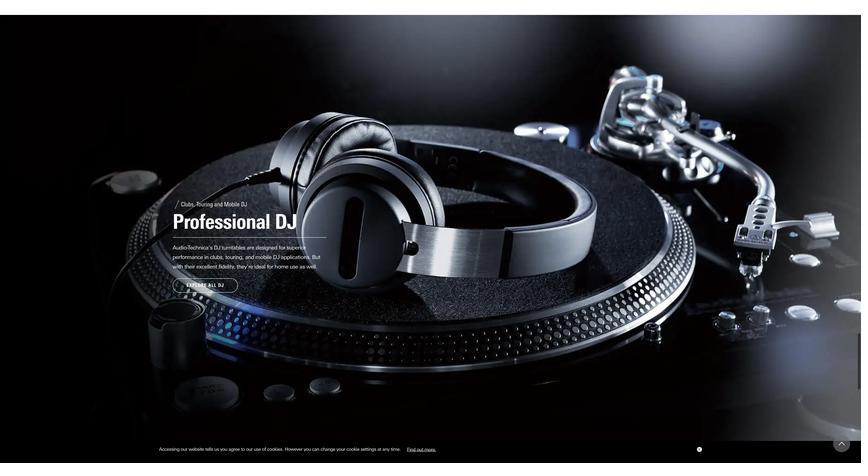 Task type: describe. For each thing, give the bounding box(es) containing it.
at
[[378, 447, 381, 452]]

as
[[300, 263, 305, 270]]

well.
[[306, 263, 317, 270]]

touring,
[[225, 254, 244, 260]]

however
[[285, 447, 303, 452]]

ideal
[[254, 263, 266, 270]]

find
[[407, 447, 416, 452]]

time.
[[391, 447, 401, 452]]

explore all dj button
[[173, 278, 238, 293]]

accessing
[[159, 447, 180, 452]]

explore
[[187, 282, 207, 288]]

your
[[337, 447, 345, 452]]

us
[[214, 447, 219, 452]]

home
[[275, 263, 288, 270]]

turntables | audio-technica image
[[0, 15, 861, 463]]

are
[[247, 244, 254, 251]]

dj for technica's
[[214, 244, 220, 251]]

out
[[417, 447, 423, 452]]

cookie
[[347, 447, 360, 452]]

agree
[[229, 447, 240, 452]]

2 our from the left
[[246, 447, 253, 452]]

audio-
[[173, 244, 188, 251]]

all
[[208, 282, 217, 288]]

1 you from the left
[[220, 447, 227, 452]]

any
[[383, 447, 390, 452]]

find out more.
[[407, 447, 436, 452]]

cookies.
[[267, 447, 284, 452]]

turntables
[[222, 244, 246, 251]]

and
[[245, 254, 254, 260]]

mobile
[[256, 254, 272, 260]]

cross image
[[698, 448, 701, 451]]

audio-technica's dj turntables are designed for superior performance in clubs, touring, and mobile dj applications. but with their excellent fidelity, they're ideal for home use as well.
[[173, 244, 320, 270]]



Task type: locate. For each thing, give the bounding box(es) containing it.
use left of at the bottom left of page
[[254, 447, 261, 452]]

1 vertical spatial for
[[267, 263, 273, 270]]

0 horizontal spatial use
[[254, 447, 261, 452]]

you right us
[[220, 447, 227, 452]]

for left superior
[[279, 244, 285, 251]]

0 horizontal spatial for
[[267, 263, 273, 270]]

use inside audio-technica's dj turntables are designed for superior performance in clubs, touring, and mobile dj applications. but with their excellent fidelity, they're ideal for home use as well.
[[290, 263, 298, 270]]

dj right all
[[218, 282, 224, 288]]

2 vertical spatial dj
[[218, 282, 224, 288]]

explore all dj
[[187, 282, 224, 288]]

1 horizontal spatial use
[[290, 263, 298, 270]]

to
[[241, 447, 245, 452]]

2 you from the left
[[304, 447, 311, 452]]

our left website on the left
[[181, 447, 187, 452]]

use left 'as'
[[290, 263, 298, 270]]

0 horizontal spatial our
[[181, 447, 187, 452]]

they're
[[237, 263, 253, 270]]

applications.
[[281, 254, 311, 260]]

designed
[[256, 244, 277, 251]]

find out more. link
[[402, 444, 441, 455]]

1 horizontal spatial our
[[246, 447, 253, 452]]

0 vertical spatial dj
[[214, 244, 220, 251]]

tells
[[205, 447, 213, 452]]

in
[[204, 254, 209, 260]]

technica's
[[188, 244, 213, 251]]

1 horizontal spatial for
[[279, 244, 285, 251]]

excellent
[[196, 263, 217, 270]]

more.
[[425, 447, 436, 452]]

you
[[220, 447, 227, 452], [304, 447, 311, 452]]

for right ideal
[[267, 263, 273, 270]]

accessing our website tells us you agree to our use of cookies. however you can change your cookie settings at any time.
[[159, 447, 402, 452]]

1 horizontal spatial you
[[304, 447, 311, 452]]

0 horizontal spatial you
[[220, 447, 227, 452]]

their
[[184, 263, 195, 270]]

of
[[262, 447, 266, 452]]

dj for all
[[218, 282, 224, 288]]

fidelity,
[[219, 263, 235, 270]]

you left 'can'
[[304, 447, 311, 452]]

our right to at the bottom of page
[[246, 447, 253, 452]]

1 vertical spatial use
[[254, 447, 261, 452]]

1 vertical spatial dj
[[273, 254, 280, 260]]

use
[[290, 263, 298, 270], [254, 447, 261, 452]]

our
[[181, 447, 187, 452], [246, 447, 253, 452]]

settings
[[361, 447, 376, 452]]

dj inside button
[[218, 282, 224, 288]]

performance
[[173, 254, 203, 260]]

explore all dj link
[[173, 278, 238, 293]]

for
[[279, 244, 285, 251], [267, 263, 273, 270]]

0 vertical spatial use
[[290, 263, 298, 270]]

dj up home
[[273, 254, 280, 260]]

0 vertical spatial for
[[279, 244, 285, 251]]

arrow up image
[[839, 441, 845, 447]]

but
[[312, 254, 320, 260]]

clubs,
[[210, 254, 224, 260]]

dj
[[214, 244, 220, 251], [273, 254, 280, 260], [218, 282, 224, 288]]

can
[[312, 447, 319, 452]]

superior
[[287, 244, 306, 251]]

with
[[173, 263, 183, 270]]

dj up clubs,
[[214, 244, 220, 251]]

website
[[189, 447, 204, 452]]

change
[[321, 447, 335, 452]]

1 our from the left
[[181, 447, 187, 452]]



Task type: vqa. For each thing, say whether or not it's contained in the screenshot.
touring,
yes



